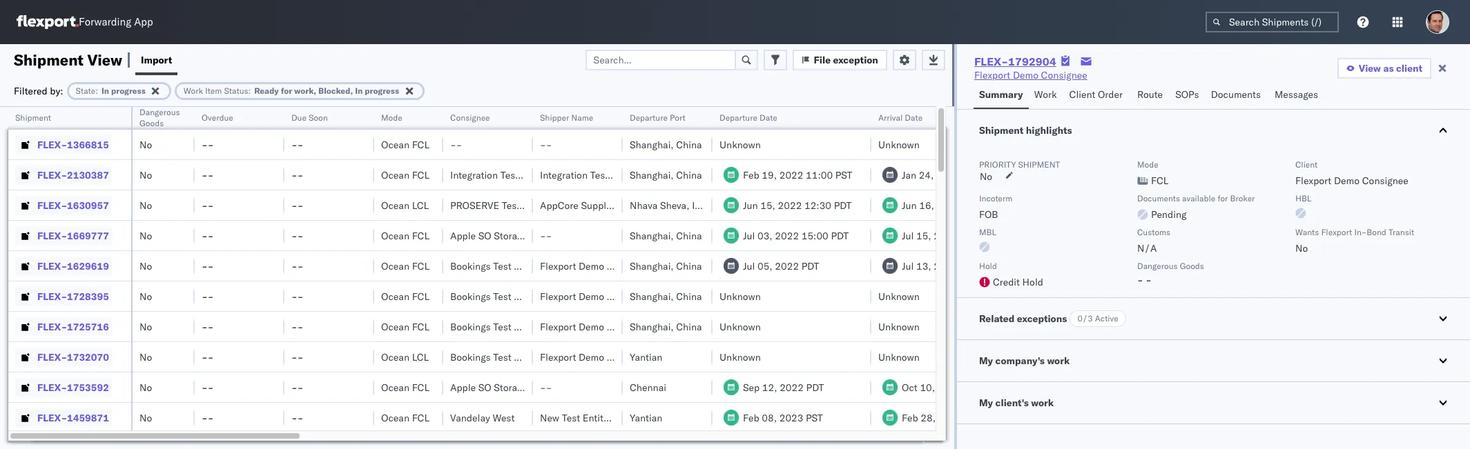 Task type: locate. For each thing, give the bounding box(es) containing it.
0 vertical spatial dangerous
[[140, 107, 180, 117]]

2 flexport demo shipper co. from the top
[[540, 290, 657, 303]]

flex-2130387 button
[[15, 165, 112, 185]]

mode
[[381, 113, 403, 123], [1138, 160, 1159, 170]]

1753592
[[67, 382, 109, 394]]

goods inside "dangerous goods"
[[140, 118, 164, 128]]

no inside wants flexport in-bond transit no
[[1296, 242, 1308, 255]]

no for flex-2130387
[[140, 169, 152, 181]]

documents for documents
[[1211, 88, 1261, 101]]

1 horizontal spatial :
[[248, 85, 251, 96]]

summary
[[979, 88, 1023, 101]]

1 so from the top
[[478, 230, 492, 242]]

sheva,
[[660, 199, 690, 212]]

lcl for proserve
[[412, 199, 429, 212]]

view left as
[[1359, 62, 1381, 75]]

pst down the oct 10, 2022 pdt
[[965, 412, 982, 424]]

work right company's
[[1047, 355, 1070, 367]]

0 horizontal spatial in
[[102, 85, 109, 96]]

1 vertical spatial documents
[[1138, 193, 1180, 204]]

1 not from the top
[[553, 230, 572, 242]]

1 bookings test consignee from the top
[[450, 260, 561, 272]]

goods for dangerous goods
[[140, 118, 164, 128]]

0 horizontal spatial documents
[[1138, 193, 1180, 204]]

1 vertical spatial apple so storage (do not use)
[[450, 382, 599, 394]]

apple down proserve
[[450, 230, 476, 242]]

shipper inside button
[[540, 113, 569, 123]]

2 lcl from the top
[[412, 351, 429, 364]]

work
[[1047, 355, 1070, 367], [1031, 397, 1054, 410]]

2 so from the top
[[478, 382, 492, 394]]

7 ocean from the top
[[381, 321, 410, 333]]

0 vertical spatial (do
[[530, 230, 550, 242]]

blocked,
[[318, 85, 353, 96]]

2 apple from the top
[[450, 382, 476, 394]]

0 horizontal spatial 15,
[[761, 199, 776, 212]]

storage down proserve test account on the top of page
[[494, 230, 527, 242]]

3 shanghai, china from the top
[[630, 230, 702, 242]]

1 vertical spatial client
[[1296, 160, 1318, 170]]

2023
[[937, 169, 961, 181], [934, 230, 958, 242], [780, 412, 804, 424], [939, 412, 962, 424]]

5 resize handle column header from the left
[[427, 107, 443, 450]]

ocean for 1669777
[[381, 230, 410, 242]]

1 ocean fcl from the top
[[381, 138, 430, 151]]

: left 'ready' at the top left of the page
[[248, 85, 251, 96]]

yantian down chennai
[[630, 412, 663, 424]]

pdt up feb 28, 2023 pst
[[964, 382, 982, 394]]

9 resize handle column header from the left
[[855, 107, 872, 450]]

exceptions
[[1017, 313, 1067, 325]]

0/3 active
[[1078, 314, 1119, 324]]

no for flex-1459871
[[140, 412, 152, 424]]

storage up west
[[494, 382, 527, 394]]

9 ocean from the top
[[381, 382, 410, 394]]

1 horizontal spatial in
[[355, 85, 363, 96]]

dangerous inside "dangerous goods - -"
[[1138, 261, 1178, 271]]

ocean for 1732070
[[381, 351, 410, 364]]

my left client's
[[979, 397, 993, 410]]

feb left 28,
[[902, 412, 918, 424]]

no right 1629619
[[140, 260, 152, 272]]

co. for 1629619
[[643, 260, 657, 272]]

work right client's
[[1031, 397, 1054, 410]]

no for flex-1732070
[[140, 351, 152, 364]]

client
[[1070, 88, 1096, 101], [1296, 160, 1318, 170]]

1 (do from the top
[[530, 230, 550, 242]]

co.
[[643, 260, 657, 272], [643, 290, 657, 303], [643, 321, 657, 333], [643, 351, 657, 364]]

1 ocean from the top
[[381, 138, 410, 151]]

shipment up by:
[[14, 50, 84, 69]]

no for flex-1630957
[[140, 199, 152, 212]]

flexport demo shipper co. for 1725716
[[540, 321, 657, 333]]

dangerous goods
[[140, 107, 180, 128]]

2 progress from the left
[[365, 85, 399, 96]]

documents inside documents button
[[1211, 88, 1261, 101]]

0 vertical spatial shipment
[[14, 50, 84, 69]]

0 horizontal spatial mode
[[381, 113, 403, 123]]

storage for shanghai, china
[[494, 230, 527, 242]]

1 flexport demo shipper co. from the top
[[540, 260, 657, 272]]

no right "1728395" on the bottom left of the page
[[140, 290, 152, 303]]

departure date
[[720, 113, 778, 123]]

1 shanghai, china from the top
[[630, 138, 702, 151]]

fcl for flex-2130387
[[412, 169, 430, 181]]

test
[[502, 199, 520, 212], [493, 260, 512, 272], [493, 290, 512, 303], [493, 321, 512, 333], [493, 351, 512, 364], [562, 412, 580, 424]]

bookings
[[450, 260, 491, 272], [450, 290, 491, 303], [450, 321, 491, 333], [450, 351, 491, 364]]

2022 for 15,
[[778, 199, 802, 212]]

1 in from the left
[[102, 85, 109, 96]]

shanghai, china for flex-2130387
[[630, 169, 702, 181]]

my for my company's work
[[979, 355, 993, 367]]

0 horizontal spatial departure
[[630, 113, 668, 123]]

1 horizontal spatial progress
[[365, 85, 399, 96]]

1 horizontal spatial for
[[1218, 193, 1228, 204]]

0 horizontal spatial :
[[95, 85, 98, 96]]

15, up 13,
[[917, 230, 932, 242]]

Search... text field
[[585, 49, 736, 70]]

0 vertical spatial lcl
[[412, 199, 429, 212]]

progress up "dangerous goods" on the top of the page
[[111, 85, 146, 96]]

shanghai, for flex-1366815
[[630, 138, 674, 151]]

0 vertical spatial not
[[553, 230, 572, 242]]

work down flexport demo consignee link
[[1034, 88, 1057, 101]]

2 apple so storage (do not use) from the top
[[450, 382, 599, 394]]

flex- inside button
[[37, 260, 67, 272]]

shanghai, china for flex-1669777
[[630, 230, 702, 242]]

1 vertical spatial dangerous
[[1138, 261, 1178, 271]]

flex- for 1669777
[[37, 230, 67, 242]]

0 horizontal spatial client
[[1070, 88, 1096, 101]]

no right 2130387
[[140, 169, 152, 181]]

shanghai, for flex-1725716
[[630, 321, 674, 333]]

2023 for 08,
[[780, 412, 804, 424]]

mbl
[[979, 227, 997, 238]]

port
[[670, 113, 686, 123]]

sops button
[[1170, 82, 1206, 109]]

ocean fcl for flex-1366815
[[381, 138, 430, 151]]

2 storage from the top
[[494, 382, 527, 394]]

my inside my company's work button
[[979, 355, 993, 367]]

1 apple so storage (do not use) from the top
[[450, 230, 599, 242]]

4 shanghai, china from the top
[[630, 260, 702, 272]]

overdue
[[202, 113, 233, 123]]

work
[[184, 85, 203, 96], [1034, 88, 1057, 101]]

3 ocean from the top
[[381, 199, 410, 212]]

flex- up summary
[[975, 55, 1009, 68]]

7 resize handle column header from the left
[[606, 107, 623, 450]]

work left item at the top
[[184, 85, 203, 96]]

4 ocean fcl from the top
[[381, 260, 430, 272]]

4 flexport demo shipper co. from the top
[[540, 351, 657, 364]]

2130387
[[67, 169, 109, 181]]

4 co. from the top
[[643, 351, 657, 364]]

work inside button
[[1031, 397, 1054, 410]]

15:00
[[802, 230, 829, 242]]

3 shanghai, from the top
[[630, 230, 674, 242]]

shipment up priority
[[979, 124, 1024, 137]]

2 use) from the top
[[574, 382, 599, 394]]

west
[[493, 412, 515, 424]]

in right blocked,
[[355, 85, 363, 96]]

0 horizontal spatial date
[[760, 113, 778, 123]]

1 lcl from the top
[[412, 199, 429, 212]]

jul for jul 15, 2023 pdt
[[902, 230, 914, 242]]

1 vertical spatial ocean lcl
[[381, 351, 429, 364]]

my inside my client's work button
[[979, 397, 993, 410]]

ocean for 2130387
[[381, 169, 410, 181]]

due
[[291, 113, 307, 123]]

0 vertical spatial mode
[[381, 113, 403, 123]]

jul
[[743, 230, 755, 242], [902, 230, 914, 242], [743, 260, 755, 272], [902, 260, 914, 272]]

8 ocean fcl from the top
[[381, 412, 430, 424]]

dangerous for dangerous goods - -
[[1138, 261, 1178, 271]]

0 vertical spatial my
[[979, 355, 993, 367]]

feb for feb 19, 2022 11:00 pst
[[743, 169, 760, 181]]

2 shanghai, from the top
[[630, 169, 674, 181]]

resize handle column header for departure date
[[855, 107, 872, 450]]

goods
[[140, 118, 164, 128], [1180, 261, 1205, 271]]

0 vertical spatial so
[[478, 230, 492, 242]]

bookings for flex-1732070
[[450, 351, 491, 364]]

1 vertical spatial yantian
[[630, 412, 663, 424]]

0 horizontal spatial for
[[281, 85, 292, 96]]

0 vertical spatial 15,
[[761, 199, 776, 212]]

1 vertical spatial goods
[[1180, 261, 1205, 271]]

ocean fcl for flex-1725716
[[381, 321, 430, 333]]

related
[[979, 313, 1015, 325]]

progress up mode button
[[365, 85, 399, 96]]

demo for 1725716
[[579, 321, 604, 333]]

pdt for oct 10, 2022 pdt
[[964, 382, 982, 394]]

date for departure date
[[760, 113, 778, 123]]

2 vertical spatial shipment
[[979, 124, 1024, 137]]

1 horizontal spatial date
[[905, 113, 923, 123]]

2022 right 12,
[[780, 382, 804, 394]]

(do down 'account'
[[530, 230, 550, 242]]

hold up credit at bottom
[[979, 261, 997, 271]]

no right 1669777
[[140, 230, 152, 242]]

2022 right the 03,
[[775, 230, 799, 242]]

progress
[[111, 85, 146, 96], [365, 85, 399, 96]]

2023 right 28,
[[939, 412, 962, 424]]

view up state : in progress
[[87, 50, 122, 69]]

1 vertical spatial storage
[[494, 382, 527, 394]]

1 departure from the left
[[630, 113, 668, 123]]

work for work
[[1034, 88, 1057, 101]]

flexport demo shipper co.
[[540, 260, 657, 272], [540, 290, 657, 303], [540, 321, 657, 333], [540, 351, 657, 364]]

not
[[553, 230, 572, 242], [553, 382, 572, 394]]

client up hbl
[[1296, 160, 1318, 170]]

2 jun from the left
[[902, 199, 917, 212]]

fcl for flex-1728395
[[412, 290, 430, 303]]

2 ocean lcl from the top
[[381, 351, 429, 364]]

ocean fcl for flex-1728395
[[381, 290, 430, 303]]

flex- up the flex-1732070 button
[[37, 321, 67, 333]]

unknown
[[720, 138, 761, 151], [879, 138, 920, 151], [720, 290, 761, 303], [879, 290, 920, 303], [720, 321, 761, 333], [879, 321, 920, 333], [720, 351, 761, 364], [879, 351, 920, 364]]

ocean fcl for flex-1459871
[[381, 412, 430, 424]]

1 horizontal spatial goods
[[1180, 261, 1205, 271]]

resize handle column header for shipper name
[[606, 107, 623, 450]]

documents up pending on the top of the page
[[1138, 193, 1180, 204]]

no down wants
[[1296, 242, 1308, 255]]

flexport demo shipper co. for 1728395
[[540, 290, 657, 303]]

2 co. from the top
[[643, 290, 657, 303]]

yantian for 2
[[630, 412, 663, 424]]

6 ocean from the top
[[381, 290, 410, 303]]

0 horizontal spatial progress
[[111, 85, 146, 96]]

1 resize handle column header from the left
[[115, 107, 131, 450]]

1 vertical spatial 15,
[[917, 230, 932, 242]]

work item status : ready for work, blocked, in progress
[[184, 85, 399, 96]]

1 horizontal spatial client
[[1296, 160, 1318, 170]]

0 vertical spatial use)
[[574, 230, 599, 242]]

documents up shipment highlights button
[[1211, 88, 1261, 101]]

1459871
[[67, 412, 109, 424]]

date inside button
[[760, 113, 778, 123]]

client inside button
[[1070, 88, 1096, 101]]

pdt for jul 13, 2022 pdt
[[961, 260, 978, 272]]

2 (do from the top
[[530, 382, 550, 394]]

use) for chennai
[[574, 382, 599, 394]]

6 ocean fcl from the top
[[381, 321, 430, 333]]

1 vertical spatial mode
[[1138, 160, 1159, 170]]

china for flex-1725716
[[676, 321, 702, 333]]

pdt down "15:00"
[[802, 260, 820, 272]]

1 china from the top
[[676, 138, 702, 151]]

consignee
[[1041, 69, 1088, 82], [450, 113, 490, 123], [1363, 175, 1409, 187], [514, 260, 561, 272], [514, 290, 561, 303], [514, 321, 561, 333], [514, 351, 561, 364]]

dangerous inside button
[[140, 107, 180, 117]]

consignee inside client flexport demo consignee incoterm fob
[[1363, 175, 1409, 187]]

not up new
[[553, 382, 572, 394]]

flexport inside wants flexport in-bond transit no
[[1322, 227, 1353, 238]]

no right 1459871
[[140, 412, 152, 424]]

china for flex-2130387
[[676, 169, 702, 181]]

ocean for 1753592
[[381, 382, 410, 394]]

jun left 16,
[[902, 199, 917, 212]]

state : in progress
[[76, 85, 146, 96]]

5 ocean from the top
[[381, 260, 410, 272]]

3 resize handle column header from the left
[[268, 107, 285, 450]]

pdt down '20:30'
[[964, 199, 981, 212]]

4 china from the top
[[676, 260, 702, 272]]

1 vertical spatial work
[[1031, 397, 1054, 410]]

2022 right 10,
[[938, 382, 962, 394]]

5 shanghai, china from the top
[[630, 290, 702, 303]]

1 vertical spatial use)
[[574, 382, 599, 394]]

2022 for 03,
[[775, 230, 799, 242]]

flex- down flex-2130387 button
[[37, 199, 67, 212]]

flex- for 1630957
[[37, 199, 67, 212]]

file exception button
[[793, 49, 888, 70], [793, 49, 888, 70]]

departure right port
[[720, 113, 758, 123]]

1 vertical spatial lcl
[[412, 351, 429, 364]]

flex- for 1792904
[[975, 55, 1009, 68]]

yantian up chennai
[[630, 351, 663, 364]]

flex-1753592
[[37, 382, 109, 394]]

my left company's
[[979, 355, 993, 367]]

3 bookings from the top
[[450, 321, 491, 333]]

ocean for 1728395
[[381, 290, 410, 303]]

2022 right 19,
[[780, 169, 804, 181]]

date up 19,
[[760, 113, 778, 123]]

jun up the 03,
[[743, 199, 758, 212]]

2 china from the top
[[676, 169, 702, 181]]

3 ocean fcl from the top
[[381, 230, 430, 242]]

2023 down jun 16, 2022 pdt
[[934, 230, 958, 242]]

shipment
[[1018, 160, 1060, 170]]

2023 right 08,
[[780, 412, 804, 424]]

date inside button
[[905, 113, 923, 123]]

no for flex-1753592
[[140, 382, 152, 394]]

priority
[[979, 160, 1016, 170]]

6 shanghai, from the top
[[630, 321, 674, 333]]

2023 for 15,
[[934, 230, 958, 242]]

flex- up "flex-1629619" button
[[37, 230, 67, 242]]

0 vertical spatial client
[[1070, 88, 1096, 101]]

flex- up the flex-1630957 button
[[37, 169, 67, 181]]

pdt down "jul 15, 2023 pdt"
[[961, 260, 978, 272]]

1 vertical spatial shipment
[[15, 113, 51, 123]]

0 horizontal spatial jun
[[743, 199, 758, 212]]

client inside client flexport demo consignee incoterm fob
[[1296, 160, 1318, 170]]

order
[[1098, 88, 1123, 101]]

5 ocean fcl from the top
[[381, 290, 430, 303]]

india
[[692, 199, 714, 212]]

work inside button
[[1047, 355, 1070, 367]]

china for flex-1669777
[[676, 230, 702, 242]]

2 yantian from the top
[[630, 412, 663, 424]]

for left broker
[[1218, 193, 1228, 204]]

no right the 1753592
[[140, 382, 152, 394]]

bookings test consignee
[[450, 260, 561, 272], [450, 290, 561, 303], [450, 321, 561, 333], [450, 351, 561, 364]]

co. for 1728395
[[643, 290, 657, 303]]

0 vertical spatial apple so storage (do not use)
[[450, 230, 599, 242]]

1 horizontal spatial departure
[[720, 113, 758, 123]]

6 china from the top
[[676, 321, 702, 333]]

1 horizontal spatial dangerous
[[1138, 261, 1178, 271]]

2022 for 05,
[[775, 260, 799, 272]]

flex- up flex-1459871 button
[[37, 382, 67, 394]]

client for order
[[1070, 88, 1096, 101]]

ocean
[[381, 138, 410, 151], [381, 169, 410, 181], [381, 199, 410, 212], [381, 230, 410, 242], [381, 260, 410, 272], [381, 290, 410, 303], [381, 321, 410, 333], [381, 351, 410, 364], [381, 382, 410, 394], [381, 412, 410, 424]]

jul left 13,
[[902, 260, 914, 272]]

client order
[[1070, 88, 1123, 101]]

0 vertical spatial goods
[[140, 118, 164, 128]]

jul left 05, in the right of the page
[[743, 260, 755, 272]]

ltd
[[614, 199, 628, 212]]

16,
[[920, 199, 935, 212]]

2022 for 19,
[[780, 169, 804, 181]]

3 bookings test consignee from the top
[[450, 321, 561, 333]]

2023 right 24,
[[937, 169, 961, 181]]

1 yantian from the top
[[630, 351, 663, 364]]

1 vertical spatial apple
[[450, 382, 476, 394]]

4 bookings test consignee from the top
[[450, 351, 561, 364]]

0 vertical spatial apple
[[450, 230, 476, 242]]

resize handle column header for dangerous goods
[[178, 107, 195, 450]]

flex- down flex-1753592 button
[[37, 412, 67, 424]]

1 storage from the top
[[494, 230, 527, 242]]

1 jun from the left
[[743, 199, 758, 212]]

flex-1630957
[[37, 199, 109, 212]]

wants flexport in-bond transit no
[[1296, 227, 1415, 255]]

0 horizontal spatial work
[[184, 85, 203, 96]]

1 : from the left
[[95, 85, 98, 96]]

1 horizontal spatial view
[[1359, 62, 1381, 75]]

pdt for jul 05, 2022 pdt
[[802, 260, 820, 272]]

pdt up feb 08, 2023 pst
[[806, 382, 824, 394]]

12,
[[762, 382, 777, 394]]

flex-1459871 button
[[15, 409, 112, 428]]

1 use) from the top
[[574, 230, 599, 242]]

0 vertical spatial documents
[[1211, 88, 1261, 101]]

hold right credit at bottom
[[1023, 276, 1044, 289]]

use) down 'appcore supply ltd'
[[574, 230, 599, 242]]

2 shanghai, china from the top
[[630, 169, 702, 181]]

4 ocean from the top
[[381, 230, 410, 242]]

8 ocean from the top
[[381, 351, 410, 364]]

shanghai, china for flex-1366815
[[630, 138, 702, 151]]

client left order
[[1070, 88, 1096, 101]]

0 vertical spatial yantian
[[630, 351, 663, 364]]

view as client
[[1359, 62, 1423, 75]]

2 ocean fcl from the top
[[381, 169, 430, 181]]

2 resize handle column header from the left
[[178, 107, 195, 450]]

departure left port
[[630, 113, 668, 123]]

client's
[[996, 397, 1029, 410]]

1 horizontal spatial work
[[1034, 88, 1057, 101]]

: right by:
[[95, 85, 98, 96]]

work button
[[1029, 82, 1064, 109]]

3 co. from the top
[[643, 321, 657, 333]]

8 resize handle column header from the left
[[696, 107, 713, 450]]

pst
[[836, 169, 853, 181], [993, 169, 1010, 181], [806, 412, 823, 424], [965, 412, 982, 424]]

2022 right 05, in the right of the page
[[775, 260, 799, 272]]

flex- for 2130387
[[37, 169, 67, 181]]

2022 right 13,
[[934, 260, 958, 272]]

no right 1732070
[[140, 351, 152, 364]]

1 shanghai, from the top
[[630, 138, 674, 151]]

1 date from the left
[[760, 113, 778, 123]]

0 vertical spatial ocean lcl
[[381, 199, 429, 212]]

demo for 1629619
[[579, 260, 604, 272]]

no right the 1725716
[[140, 321, 152, 333]]

resize handle column header
[[115, 107, 131, 450], [178, 107, 195, 450], [268, 107, 285, 450], [358, 107, 374, 450], [427, 107, 443, 450], [517, 107, 533, 450], [606, 107, 623, 450], [696, 107, 713, 450], [855, 107, 872, 450]]

0 vertical spatial storage
[[494, 230, 527, 242]]

china for flex-1728395
[[676, 290, 702, 303]]

view
[[87, 50, 122, 69], [1359, 62, 1381, 75]]

flex- down flex-1725716 button on the left bottom of page
[[37, 351, 67, 364]]

jul up jul 13, 2022 pdt
[[902, 230, 914, 242]]

so down proserve
[[478, 230, 492, 242]]

apple up vandelay
[[450, 382, 476, 394]]

view inside button
[[1359, 62, 1381, 75]]

6 shanghai, china from the top
[[630, 321, 702, 333]]

2 my from the top
[[979, 397, 993, 410]]

date right arrival
[[905, 113, 923, 123]]

work inside button
[[1034, 88, 1057, 101]]

no down "dangerous goods" on the top of the page
[[140, 138, 152, 151]]

1 apple from the top
[[450, 230, 476, 242]]

bookings for flex-1725716
[[450, 321, 491, 333]]

1 horizontal spatial documents
[[1211, 88, 1261, 101]]

ocean fcl for flex-1669777
[[381, 230, 430, 242]]

2022 right 16,
[[937, 199, 961, 212]]

for left work, in the left top of the page
[[281, 85, 292, 96]]

vandelay
[[450, 412, 490, 424]]

1 vertical spatial not
[[553, 382, 572, 394]]

6 resize handle column header from the left
[[517, 107, 533, 450]]

feb left 08,
[[743, 412, 760, 424]]

1 ocean lcl from the top
[[381, 199, 429, 212]]

10 ocean from the top
[[381, 412, 410, 424]]

flex-1728395 button
[[15, 287, 112, 306]]

7 ocean fcl from the top
[[381, 382, 430, 394]]

goods down pending on the top of the page
[[1180, 261, 1205, 271]]

(do up new
[[530, 382, 550, 394]]

shanghai, for flex-1728395
[[630, 290, 674, 303]]

2 not from the top
[[553, 382, 572, 394]]

5 shanghai, from the top
[[630, 290, 674, 303]]

1 vertical spatial so
[[478, 382, 492, 394]]

jul for jul 05, 2022 pdt
[[743, 260, 755, 272]]

apple so storage (do not use) down 'account'
[[450, 230, 599, 242]]

4 shanghai, from the top
[[630, 260, 674, 272]]

1 vertical spatial (do
[[530, 382, 550, 394]]

flex-1725716 button
[[15, 317, 112, 337]]

1 horizontal spatial 15,
[[917, 230, 932, 242]]

2 ocean from the top
[[381, 169, 410, 181]]

departure inside button
[[720, 113, 758, 123]]

4 bookings from the top
[[450, 351, 491, 364]]

app
[[134, 16, 153, 29]]

ocean for 1725716
[[381, 321, 410, 333]]

shipment down filtered
[[15, 113, 51, 123]]

1 my from the top
[[979, 355, 993, 367]]

no right 1630957
[[140, 199, 152, 212]]

goods inside "dangerous goods - -"
[[1180, 261, 1205, 271]]

shanghai, for flex-1629619
[[630, 260, 674, 272]]

feb for feb 28, 2023 pst
[[902, 412, 918, 424]]

active
[[1095, 314, 1119, 324]]

2 departure from the left
[[720, 113, 758, 123]]

available
[[1183, 193, 1216, 204]]

2022 left 12:30
[[778, 199, 802, 212]]

shipment for shipment highlights
[[979, 124, 1024, 137]]

feb left 19,
[[743, 169, 760, 181]]

dangerous down import
[[140, 107, 180, 117]]

3 china from the top
[[676, 230, 702, 242]]

0 vertical spatial hold
[[979, 261, 997, 271]]

0 horizontal spatial goods
[[140, 118, 164, 128]]

2 date from the left
[[905, 113, 923, 123]]

in
[[102, 85, 109, 96], [355, 85, 363, 96]]

0 vertical spatial work
[[1047, 355, 1070, 367]]

24,
[[919, 169, 934, 181]]

apple so storage (do not use) up west
[[450, 382, 599, 394]]

departure inside "button"
[[630, 113, 668, 123]]

2 bookings from the top
[[450, 290, 491, 303]]

3 flexport demo shipper co. from the top
[[540, 321, 657, 333]]

1 vertical spatial hold
[[1023, 276, 1044, 289]]

(do for chennai
[[530, 382, 550, 394]]

so up vandelay west
[[478, 382, 492, 394]]

1 progress from the left
[[111, 85, 146, 96]]

5 china from the top
[[676, 290, 702, 303]]

yantian
[[630, 351, 663, 364], [630, 412, 663, 424]]

shanghai, for flex-1669777
[[630, 230, 674, 242]]

flex- up flex-1725716 button on the left bottom of page
[[37, 290, 67, 303]]

1 co. from the top
[[643, 260, 657, 272]]

flex-1792904 link
[[975, 55, 1057, 68]]

1 bookings from the top
[[450, 260, 491, 272]]

0 horizontal spatial dangerous
[[140, 107, 180, 117]]

goods down state : in progress
[[140, 118, 164, 128]]

jun for jun 15, 2022 12:30 pdt
[[743, 199, 758, 212]]

1 vertical spatial my
[[979, 397, 993, 410]]

not down appcore on the left top of the page
[[553, 230, 572, 242]]

priority shipment
[[979, 160, 1060, 170]]

1 horizontal spatial jun
[[902, 199, 917, 212]]

pdt left the mbl
[[961, 230, 978, 242]]

bookings test consignee for flex-1732070
[[450, 351, 561, 364]]

flex- down shipment button
[[37, 138, 67, 151]]

2 bookings test consignee from the top
[[450, 290, 561, 303]]

1728395
[[67, 290, 109, 303]]

15, down 19,
[[761, 199, 776, 212]]



Task type: describe. For each thing, give the bounding box(es) containing it.
proserve test account
[[450, 199, 559, 212]]

by:
[[50, 85, 63, 97]]

use) for shanghai, china
[[574, 230, 599, 242]]

shanghai, china for flex-1728395
[[630, 290, 702, 303]]

flexport demo consignee link
[[975, 68, 1088, 82]]

chennai
[[630, 382, 667, 394]]

no for flex-1725716
[[140, 321, 152, 333]]

resize handle column header for consignee
[[517, 107, 533, 450]]

forwarding
[[79, 16, 131, 29]]

yantian for co.
[[630, 351, 663, 364]]

jun 15, 2022 12:30 pdt
[[743, 199, 852, 212]]

arrival
[[879, 113, 903, 123]]

flex- for 1732070
[[37, 351, 67, 364]]

apple so storage (do not use) for chennai
[[450, 382, 599, 394]]

not for shanghai, china
[[553, 230, 572, 242]]

client flexport demo consignee incoterm fob
[[979, 160, 1409, 221]]

departure for departure date
[[720, 113, 758, 123]]

no down priority
[[980, 171, 993, 183]]

1630957
[[67, 199, 109, 212]]

item
[[205, 85, 222, 96]]

test for flex-1725716
[[493, 321, 512, 333]]

consignee inside 'button'
[[450, 113, 490, 123]]

0 horizontal spatial view
[[87, 50, 122, 69]]

flex- for 1725716
[[37, 321, 67, 333]]

test for flex-1629619
[[493, 260, 512, 272]]

my company's work button
[[957, 341, 1471, 382]]

my client's work
[[979, 397, 1054, 410]]

appcore
[[540, 199, 579, 212]]

apple so storage (do not use) for shanghai, china
[[450, 230, 599, 242]]

flexport demo shipper co. for 1629619
[[540, 260, 657, 272]]

lcl for bookings
[[412, 351, 429, 364]]

jun for jun 16, 2022 pdt
[[902, 199, 917, 212]]

1 vertical spatial for
[[1218, 193, 1228, 204]]

10,
[[920, 382, 935, 394]]

05,
[[758, 260, 773, 272]]

shanghai, china for flex-1629619
[[630, 260, 702, 272]]

name
[[571, 113, 593, 123]]

arrival date
[[879, 113, 923, 123]]

departure date button
[[713, 110, 858, 124]]

2
[[611, 412, 617, 424]]

so for chennai
[[478, 382, 492, 394]]

not for chennai
[[553, 382, 572, 394]]

work for my client's work
[[1031, 397, 1054, 410]]

appcore supply ltd
[[540, 199, 628, 212]]

import
[[141, 54, 172, 66]]

sep
[[743, 382, 760, 394]]

pdt right "15:00"
[[831, 230, 849, 242]]

feb 19, 2022 11:00 pst
[[743, 169, 853, 181]]

0 vertical spatial for
[[281, 85, 292, 96]]

ocean lcl for proserve test account
[[381, 199, 429, 212]]

flexport inside client flexport demo consignee incoterm fob
[[1296, 175, 1332, 187]]

2023 for 28,
[[939, 412, 962, 424]]

broker
[[1231, 193, 1255, 204]]

fob
[[979, 209, 998, 221]]

forwarding app link
[[17, 15, 153, 29]]

dangerous goods button
[[133, 104, 190, 129]]

bookings for flex-1629619
[[450, 260, 491, 272]]

shipper name
[[540, 113, 593, 123]]

bookings for flex-1728395
[[450, 290, 491, 303]]

2 in from the left
[[355, 85, 363, 96]]

ocean for 1630957
[[381, 199, 410, 212]]

flex-1629619 button
[[15, 257, 112, 276]]

forwarding app
[[79, 16, 153, 29]]

demo for 1732070
[[579, 351, 604, 364]]

exception
[[833, 54, 879, 66]]

flexport demo consignee
[[975, 69, 1088, 82]]

as
[[1384, 62, 1394, 75]]

shanghai, for flex-2130387
[[630, 169, 674, 181]]

messages
[[1275, 88, 1319, 101]]

mode inside mode button
[[381, 113, 403, 123]]

demo for 1728395
[[579, 290, 604, 303]]

vandelay west
[[450, 412, 515, 424]]

no for flex-1366815
[[140, 138, 152, 151]]

file exception
[[814, 54, 879, 66]]

nhava
[[630, 199, 658, 212]]

feb for feb 08, 2023 pst
[[743, 412, 760, 424]]

0/3
[[1078, 314, 1093, 324]]

ocean fcl for flex-2130387
[[381, 169, 430, 181]]

12:30
[[805, 199, 832, 212]]

fcl for flex-1629619
[[412, 260, 430, 272]]

1 horizontal spatial mode
[[1138, 160, 1159, 170]]

jul 03, 2022 15:00 pdt
[[743, 230, 849, 242]]

bookings test consignee for flex-1725716
[[450, 321, 561, 333]]

08,
[[762, 412, 777, 424]]

work for work item status : ready for work, blocked, in progress
[[184, 85, 203, 96]]

credit hold
[[993, 276, 1044, 289]]

13,
[[917, 260, 932, 272]]

flexport demo shipper co. for 1732070
[[540, 351, 657, 364]]

1792904
[[1009, 55, 1057, 68]]

pdt for sep 12, 2022 pdt
[[806, 382, 824, 394]]

client order button
[[1064, 82, 1132, 109]]

0 horizontal spatial hold
[[979, 261, 997, 271]]

1629619
[[67, 260, 109, 272]]

ocean for 1629619
[[381, 260, 410, 272]]

test for flex-1732070
[[493, 351, 512, 364]]

flex-1366815
[[37, 138, 109, 151]]

documents available for broker
[[1138, 193, 1255, 204]]

2 : from the left
[[248, 85, 251, 96]]

28,
[[921, 412, 936, 424]]

state
[[76, 85, 95, 96]]

pst right '11:00'
[[836, 169, 853, 181]]

my company's work
[[979, 355, 1070, 367]]

jul for jul 03, 2022 15:00 pdt
[[743, 230, 755, 242]]

in-
[[1355, 227, 1367, 238]]

departure for departure port
[[630, 113, 668, 123]]

shipment highlights button
[[957, 110, 1471, 151]]

jan 24, 2023 20:30 pst
[[902, 169, 1010, 181]]

co. for 1725716
[[643, 321, 657, 333]]

flex-1728395
[[37, 290, 109, 303]]

ocean fcl for flex-1629619
[[381, 260, 430, 272]]

date for arrival date
[[905, 113, 923, 123]]

pst down sep 12, 2022 pdt
[[806, 412, 823, 424]]

1 horizontal spatial hold
[[1023, 276, 1044, 289]]

flex- for 1459871
[[37, 412, 67, 424]]

proserve
[[450, 199, 499, 212]]

ocean for 1459871
[[381, 412, 410, 424]]

resize handle column header for shipment
[[115, 107, 131, 450]]

filtered by:
[[14, 85, 63, 97]]

flex-2130387
[[37, 169, 109, 181]]

shipper name button
[[533, 110, 609, 124]]

shipper for flex-1728395
[[607, 290, 641, 303]]

shipment button
[[8, 110, 117, 124]]

sops
[[1176, 88, 1200, 101]]

flex-1732070
[[37, 351, 109, 364]]

sep 12, 2022 pdt
[[743, 382, 824, 394]]

jul 05, 2022 pdt
[[743, 260, 820, 272]]

incoterm
[[979, 193, 1013, 204]]

dangerous for dangerous goods
[[140, 107, 180, 117]]

11:00
[[806, 169, 833, 181]]

mode button
[[374, 110, 430, 124]]

flex-1725716
[[37, 321, 109, 333]]

pdt for jun 16, 2022 pdt
[[964, 199, 981, 212]]

account
[[523, 199, 559, 212]]

feb 28, 2023 pst
[[902, 412, 982, 424]]

jan
[[902, 169, 917, 181]]

route
[[1138, 88, 1163, 101]]

ocean lcl for bookings test consignee
[[381, 351, 429, 364]]

jun 16, 2022 pdt
[[902, 199, 981, 212]]

due soon
[[291, 113, 328, 123]]

new
[[540, 412, 560, 424]]

flex-1669777
[[37, 230, 109, 242]]

Search Shipments (/) text field
[[1206, 12, 1339, 32]]

shipper for flex-1725716
[[607, 321, 641, 333]]

flex- for 1629619
[[37, 260, 67, 272]]

flex-1629619
[[37, 260, 109, 272]]

shipper for flex-1732070
[[607, 351, 641, 364]]

2022 for 12,
[[780, 382, 804, 394]]

test for flex-1630957
[[502, 199, 520, 212]]

jul 13, 2022 pdt
[[902, 260, 978, 272]]

customs
[[1138, 227, 1171, 238]]

highlights
[[1026, 124, 1072, 137]]

pdt right 12:30
[[834, 199, 852, 212]]

shipment for shipment view
[[14, 50, 84, 69]]

bookings test consignee for flex-1629619
[[450, 260, 561, 272]]

shipment for shipment
[[15, 113, 51, 123]]

fcl for flex-1459871
[[412, 412, 430, 424]]

flex- for 1753592
[[37, 382, 67, 394]]

4 resize handle column header from the left
[[358, 107, 374, 450]]

storage for chennai
[[494, 382, 527, 394]]

pst up incoterm
[[993, 169, 1010, 181]]

flex- for 1366815
[[37, 138, 67, 151]]

jul for jul 13, 2022 pdt
[[902, 260, 914, 272]]

fcl for flex-1366815
[[412, 138, 430, 151]]

oct 10, 2022 pdt
[[902, 382, 982, 394]]

2023 for 24,
[[937, 169, 961, 181]]

demo inside client flexport demo consignee incoterm fob
[[1334, 175, 1360, 187]]

no for flex-1669777
[[140, 230, 152, 242]]

flexport. image
[[17, 15, 79, 29]]

shipper for flex-1629619
[[607, 260, 641, 272]]



Task type: vqa. For each thing, say whether or not it's contained in the screenshot.


